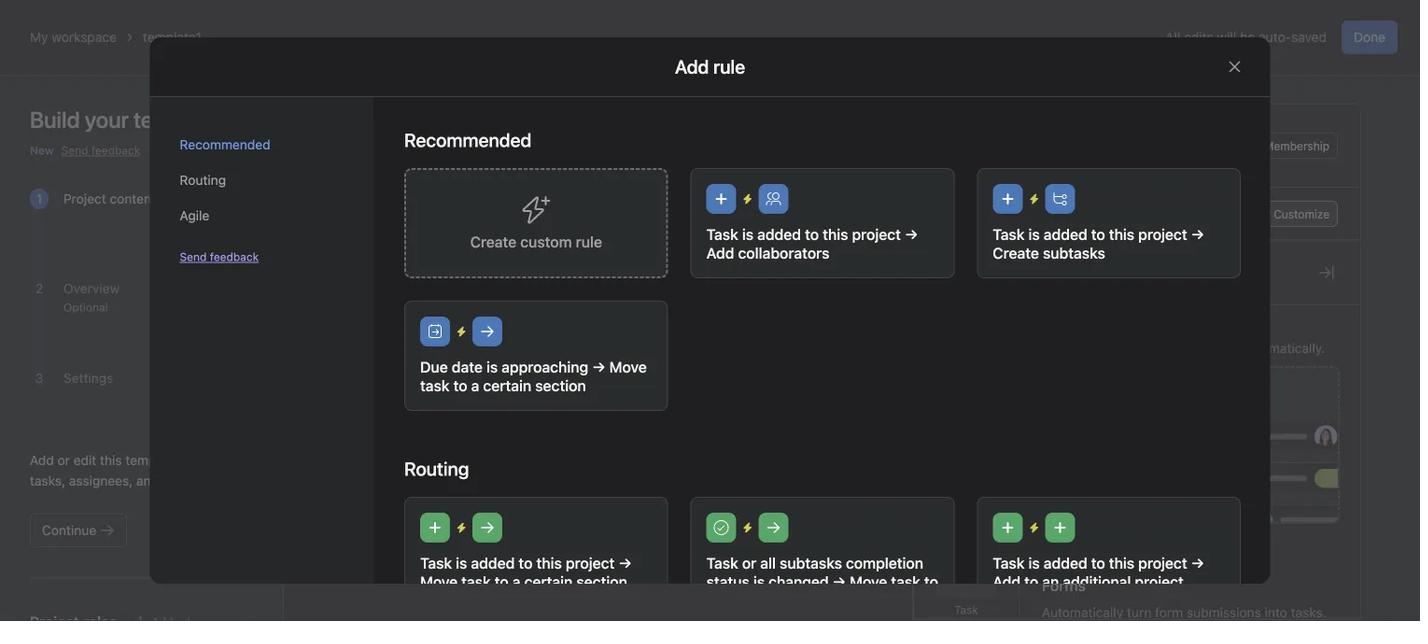 Task type: vqa. For each thing, say whether or not it's contained in the screenshot.
Automatically
yes



Task type: describe. For each thing, give the bounding box(es) containing it.
task for task templates
[[955, 603, 979, 617]]

additional project
[[1063, 573, 1184, 591]]

is inside task or all subtasks completion status is changed → move task to a certain section
[[753, 573, 765, 591]]

identify deliverables and their dates text field
[[326, 284, 550, 303]]

1
[[36, 191, 42, 206]]

submissions
[[1187, 605, 1262, 620]]

project for task is added to this project → create subtasks
[[1138, 226, 1187, 243]]

3 row from the top
[[284, 311, 1361, 348]]

due date
[[1189, 251, 1237, 264]]

is for task is added to this project → create subtasks
[[1028, 226, 1040, 243]]

add section button
[[306, 430, 426, 463]]

project content button
[[64, 191, 156, 206]]

continue button
[[30, 514, 127, 547]]

task is added to this project → create subtasks button
[[977, 168, 1241, 278]]

your template
[[85, 106, 221, 133]]

routing inside button
[[180, 172, 226, 188]]

your
[[1146, 340, 1173, 356]]

0 vertical spatial feedback
[[91, 144, 140, 157]]

edit
[[73, 453, 96, 468]]

recommended inside recommended button
[[180, 137, 271, 152]]

overview button
[[64, 281, 120, 296]]

add role image
[[133, 615, 148, 621]]

certain section inside due date is approaching → move task to a certain section
[[483, 377, 586, 395]]

my workspace
[[30, 29, 117, 45]]

settings button
[[64, 370, 113, 386]]

1 2 3
[[35, 191, 43, 386]]

identify deliverables and their dates cell
[[284, 275, 1033, 312]]

add a rule to get your work done automatically.
[[1042, 340, 1326, 356]]

optional
[[64, 301, 108, 314]]

task inside task or all subtasks completion status is changed → move task to a certain section
[[891, 573, 920, 591]]

task or all subtasks completion status is changed → move task to a certain section button
[[690, 497, 954, 621]]

task is added to this project → add collaborators
[[706, 226, 918, 262]]

subtasks
[[780, 554, 842, 572]]

membership
[[1265, 139, 1330, 152]]

overview optional
[[64, 281, 120, 314]]

an
[[1042, 573, 1059, 591]]

break up deliverables into sub-goals cell
[[284, 311, 1033, 348]]

break up deliverables into sub-goals text field
[[326, 320, 554, 339]]

low
[[1189, 512, 1210, 525]]

a inside task is added to this project → move task to a certain section
[[512, 573, 520, 591]]

routing button
[[180, 163, 344, 198]]

project membership button
[[1216, 133, 1339, 159]]

default
[[390, 152, 428, 165]]

content
[[110, 191, 156, 206]]

task is added to this project → add collaborators button
[[690, 168, 954, 278]]

→ for task is added to this project → add to an additional project
[[1191, 554, 1205, 572]]

date for due date
[[1213, 251, 1237, 264]]

default view: board button
[[366, 146, 500, 172]]

board
[[461, 152, 492, 165]]

turn
[[1127, 605, 1152, 620]]

due for due date
[[1189, 251, 1210, 264]]

1 vertical spatial forms
[[1042, 577, 1086, 595]]

due date is approaching → move task to a certain section
[[420, 358, 647, 395]]

this for move
[[536, 554, 562, 572]]

create custom rule button
[[404, 168, 668, 278]]

tasks.
[[1292, 605, 1327, 620]]

move inside task or all subtasks completion status is changed → move task to a certain section
[[850, 573, 887, 591]]

certain section inside task or all subtasks completion status is changed → move task to a certain section
[[718, 592, 821, 609]]

4 row from the top
[[284, 347, 1361, 385]]

template's
[[125, 453, 189, 468]]

automatically turn form submissions into tasks.
[[1042, 605, 1327, 620]]

project membership
[[1224, 139, 1330, 152]]

all
[[760, 554, 776, 572]]

task is added to this project → move task to a certain section
[[420, 554, 632, 591]]

into
[[1265, 605, 1288, 620]]

due date is approaching → move task to a certain section button
[[404, 301, 668, 411]]

build
[[30, 106, 80, 133]]

get
[[1123, 340, 1142, 356]]

due for due date is approaching → move task to a certain section
[[420, 358, 448, 376]]

close details image
[[1320, 265, 1335, 280]]

task…
[[356, 394, 392, 409]]

task or all subtasks completion status is changed → move task to a certain section
[[706, 554, 938, 609]]

task templates
[[941, 603, 993, 621]]

add or edit this template's default tasks, assignees, and due dates.
[[30, 453, 234, 489]]

added for add collaborators
[[757, 226, 801, 243]]

my
[[30, 29, 48, 45]]

task for task or all subtasks completion status is changed → move task to a certain section
[[706, 554, 738, 572]]

add for add section
[[336, 438, 364, 455]]

status
[[706, 573, 749, 591]]

recommended button
[[180, 127, 344, 163]]

work
[[1176, 340, 1205, 356]]

row containing assignee
[[284, 240, 1361, 275]]

due
[[162, 473, 185, 489]]

add for add a rule to get your work done automatically.
[[1042, 340, 1067, 356]]

create custom rule
[[470, 233, 602, 251]]

2
[[35, 281, 43, 296]]

project for task is added to this project → add collaborators
[[852, 226, 901, 243]]

edit assignee image
[[1041, 282, 1063, 305]]

to inside task is added to this project → add collaborators
[[805, 226, 819, 243]]

1 horizontal spatial send feedback link
[[180, 248, 259, 265]]

this for add collaborators
[[823, 226, 848, 243]]

add collaborators
[[706, 244, 829, 262]]

→ for task is added to this project → create subtasks
[[1191, 226, 1205, 243]]

add inside task is added to this project → add to an additional project
[[993, 573, 1021, 591]]

0 horizontal spatial customize
[[1042, 262, 1132, 283]]

this inside add or edit this template's default tasks, assignees, and due dates.
[[100, 453, 122, 468]]

customize button
[[1251, 201, 1339, 227]]

send feedback
[[180, 250, 259, 263]]

certain section inside task is added to this project → move task to a certain section
[[524, 573, 627, 591]]

agile button
[[180, 198, 344, 234]]

project content
[[64, 191, 156, 206]]

templates
[[941, 620, 993, 621]]

1 horizontal spatial recommended
[[404, 129, 531, 151]]

be
[[1240, 29, 1256, 45]]



Task type: locate. For each thing, give the bounding box(es) containing it.
feedback down agile button
[[210, 250, 259, 263]]

1 vertical spatial routing
[[404, 458, 469, 480]]

project
[[1224, 139, 1262, 152], [64, 191, 106, 206]]

new
[[30, 144, 54, 157]]

add rule
[[675, 56, 745, 78]]

0 horizontal spatial routing
[[180, 172, 226, 188]]

0 horizontal spatial send feedback link
[[61, 142, 140, 159]]

task inside task is added to this project → add collaborators
[[706, 226, 738, 243]]

add section
[[336, 438, 419, 455]]

1 vertical spatial send feedback link
[[180, 248, 259, 265]]

customize inside dropdown button
[[1274, 207, 1330, 220]]

1 horizontal spatial or
[[742, 554, 756, 572]]

project inside task is added to this project → move task to a certain section
[[565, 554, 614, 572]]

create subtasks
[[993, 244, 1105, 262]]

move inside task is added to this project → move task to a certain section
[[420, 573, 457, 591]]

project inside task is added to this project → add collaborators
[[852, 226, 901, 243]]

custom rule
[[520, 233, 602, 251]]

to inside task or all subtasks completion status is changed → move task to a certain section
[[924, 573, 938, 591]]

date inside row
[[1213, 251, 1237, 264]]

assignees,
[[69, 473, 133, 489]]

task
[[706, 226, 738, 243], [993, 226, 1025, 243], [420, 554, 452, 572], [706, 554, 738, 572], [993, 554, 1025, 572], [955, 603, 979, 617]]

move inside due date is approaching → move task to a certain section
[[609, 358, 647, 376]]

to
[[805, 226, 819, 243], [1091, 226, 1105, 243], [1107, 340, 1119, 356], [453, 377, 467, 395], [518, 554, 532, 572], [1091, 554, 1105, 572], [494, 573, 508, 591], [924, 573, 938, 591], [1024, 573, 1038, 591]]

this for add
[[1109, 554, 1135, 572]]

added inside task is added to this project → add to an additional project
[[1044, 554, 1087, 572]]

3
[[35, 370, 43, 386]]

automatically.
[[1243, 340, 1326, 356]]

project right 1
[[64, 191, 106, 206]]

0 vertical spatial project
[[1224, 139, 1262, 152]]

0 vertical spatial or
[[57, 453, 70, 468]]

all
[[1166, 29, 1181, 45]]

edits
[[1184, 29, 1214, 45]]

add left section
[[336, 438, 364, 455]]

0 horizontal spatial or
[[57, 453, 70, 468]]

recommended up board
[[404, 129, 531, 151]]

project for task is added to this project → move task to a certain section
[[565, 554, 614, 572]]

1 horizontal spatial move
[[609, 358, 647, 376]]

added inside task is added to this project → add collaborators
[[757, 226, 801, 243]]

recommended up the routing button
[[180, 137, 271, 152]]

changed
[[768, 573, 829, 591]]

done
[[1209, 340, 1239, 356]]

1 vertical spatial feedback
[[210, 250, 259, 263]]

routing up agile
[[180, 172, 226, 188]]

certain section
[[483, 377, 586, 395], [524, 573, 627, 591], [718, 592, 821, 609]]

0 horizontal spatial due
[[420, 358, 448, 376]]

move
[[609, 358, 647, 376], [420, 573, 457, 591], [850, 573, 887, 591]]

task is added to this project → add to an additional project
[[993, 554, 1205, 591]]

added for move
[[471, 554, 515, 572]]

1 row from the top
[[284, 240, 1361, 275]]

add for add task
[[330, 207, 351, 220]]

add task button
[[306, 201, 385, 227]]

automatically
[[1042, 605, 1124, 620]]

this for create subtasks
[[1109, 226, 1135, 243]]

1 vertical spatial template1
[[366, 118, 449, 140]]

added inside task is added to this project → move task to a certain section
[[471, 554, 515, 572]]

due
[[1189, 251, 1210, 264], [420, 358, 448, 376]]

is inside task is added to this project → add collaborators
[[742, 226, 753, 243]]

section
[[368, 438, 419, 455]]

is for task is added to this project → add to an additional project
[[1028, 554, 1040, 572]]

add task…
[[329, 394, 392, 409]]

add left rule
[[1042, 340, 1067, 356]]

date up 'done' at the right bottom
[[1213, 251, 1237, 264]]

is for task is added to this project → add collaborators
[[742, 226, 753, 243]]

a inside task or all subtasks completion status is changed → move task to a certain section
[[706, 592, 714, 609]]

→ inside task is added to this project → add to an additional project
[[1191, 554, 1205, 572]]

overview
[[64, 281, 120, 296]]

date inside due date is approaching → move task to a certain section
[[451, 358, 482, 376]]

add left an
[[993, 573, 1021, 591]]

0 vertical spatial due
[[1189, 251, 1210, 264]]

build your template
[[30, 106, 221, 133]]

agile
[[180, 208, 210, 223]]

is inside task is added to this project → add to an additional project
[[1028, 554, 1040, 572]]

continue
[[42, 523, 96, 538]]

task is added to this project → add to an additional project button
[[977, 497, 1241, 621]]

task is added to this project → create subtasks
[[993, 226, 1205, 262]]

done
[[1354, 29, 1386, 45]]

project inside 'button'
[[1224, 139, 1262, 152]]

project inside task is added to this project → add to an additional project
[[1138, 554, 1187, 572]]

send down agile
[[180, 250, 207, 263]]

add left the task…
[[329, 394, 353, 409]]

assign subgoals to teams cell
[[284, 347, 1033, 385]]

send feedback link
[[61, 142, 140, 159], [180, 248, 259, 265]]

0 horizontal spatial recommended
[[180, 137, 271, 152]]

project left membership
[[1224, 139, 1262, 152]]

auto-
[[1259, 29, 1292, 45]]

assign subgoals to teams text field
[[326, 357, 488, 376]]

or inside task or all subtasks completion status is changed → move task to a certain section
[[742, 554, 756, 572]]

send right new
[[61, 144, 88, 157]]

form
[[1156, 605, 1184, 620]]

0 horizontal spatial move
[[420, 573, 457, 591]]

add inside row
[[329, 394, 353, 409]]

1 vertical spatial or
[[742, 554, 756, 572]]

2 row from the top
[[284, 275, 1361, 312]]

task for task is added to this project → create subtasks
[[993, 226, 1025, 243]]

template1 up your template
[[143, 29, 202, 45]]

my workspace link
[[30, 29, 117, 45]]

0 horizontal spatial date
[[451, 358, 482, 376]]

is for task is added to this project → move task to a certain section
[[456, 554, 467, 572]]

or for is
[[742, 554, 756, 572]]

settings
[[64, 370, 113, 386]]

or left edit
[[57, 453, 70, 468]]

view:
[[431, 152, 458, 165]]

1 vertical spatial project
[[64, 191, 106, 206]]

1 horizontal spatial forms
[[1042, 577, 1086, 595]]

→ inside task is added to this project → create subtasks
[[1191, 226, 1205, 243]]

workspace
[[52, 29, 117, 45]]

task inside task is added to this project → move task to a certain section
[[420, 554, 452, 572]]

1 horizontal spatial template1
[[366, 118, 449, 140]]

added inside task is added to this project → create subtasks
[[1044, 226, 1087, 243]]

1 vertical spatial due
[[420, 358, 448, 376]]

added for create subtasks
[[1044, 226, 1087, 243]]

create
[[470, 233, 516, 251]]

date down the break up deliverables into sub-goals text field
[[451, 358, 482, 376]]

1 horizontal spatial date
[[1213, 251, 1237, 264]]

2 horizontal spatial move
[[850, 573, 887, 591]]

add up tasks,
[[30, 453, 54, 468]]

customize
[[1274, 207, 1330, 220], [1042, 262, 1132, 283]]

project for project membership
[[1224, 139, 1262, 152]]

close this dialog image
[[1228, 59, 1243, 74]]

0 horizontal spatial feedback
[[91, 144, 140, 157]]

add for add task…
[[329, 394, 353, 409]]

→
[[905, 226, 918, 243], [1191, 226, 1205, 243], [592, 358, 605, 376], [618, 554, 632, 572], [1191, 554, 1205, 572], [832, 573, 846, 591]]

task inside task is added to this project → add to an additional project
[[993, 554, 1025, 572]]

task inside due date is approaching → move task to a certain section
[[420, 377, 449, 395]]

0 vertical spatial certain section
[[483, 377, 586, 395]]

0 vertical spatial send
[[61, 144, 88, 157]]

to inside task is added to this project → create subtasks
[[1091, 226, 1105, 243]]

→ inside task is added to this project → move task to a certain section
[[618, 554, 632, 572]]

→ for task is added to this project → move task to a certain section
[[618, 554, 632, 572]]

due inside row
[[1189, 251, 1210, 264]]

a
[[1070, 340, 1077, 356], [471, 377, 479, 395], [512, 573, 520, 591], [706, 592, 714, 609]]

1 horizontal spatial project
[[1224, 139, 1262, 152]]

add task
[[330, 207, 376, 220]]

send feedback link down agile
[[180, 248, 259, 265]]

this inside task is added to this project → create subtasks
[[1109, 226, 1135, 243]]

0 vertical spatial template1
[[143, 29, 202, 45]]

this inside task is added to this project → add to an additional project
[[1109, 554, 1135, 572]]

feedback down build your template
[[91, 144, 140, 157]]

1 horizontal spatial customize
[[1274, 207, 1330, 220]]

tasks,
[[30, 473, 65, 489]]

0 horizontal spatial project
[[64, 191, 106, 206]]

1 vertical spatial send
[[180, 250, 207, 263]]

→ inside task is added to this project → add collaborators
[[905, 226, 918, 243]]

0 vertical spatial send feedback link
[[61, 142, 140, 159]]

is inside task is added to this project → create subtasks
[[1028, 226, 1040, 243]]

this
[[823, 226, 848, 243], [1109, 226, 1135, 243], [100, 453, 122, 468], [536, 554, 562, 572], [1109, 554, 1135, 572]]

rule
[[1081, 340, 1103, 356]]

project inside task is added to this project → create subtasks
[[1138, 226, 1187, 243]]

this inside task is added to this project → move task to a certain section
[[536, 554, 562, 572]]

1 horizontal spatial due
[[1189, 251, 1210, 264]]

due inside due date is approaching → move task to a certain section
[[420, 358, 448, 376]]

or left all
[[742, 554, 756, 572]]

1 vertical spatial customize
[[1042, 262, 1132, 283]]

or inside add or edit this template's default tasks, assignees, and due dates.
[[57, 453, 70, 468]]

template1 up default
[[366, 118, 449, 140]]

project for project content
[[64, 191, 106, 206]]

task inside task templates
[[955, 603, 979, 617]]

date for due date is approaching → move task to a certain section
[[451, 358, 482, 376]]

template1
[[143, 29, 202, 45], [366, 118, 449, 140]]

a inside due date is approaching → move task to a certain section
[[471, 377, 479, 395]]

will
[[1217, 29, 1237, 45]]

task inside task is added to this project → move task to a certain section
[[461, 573, 491, 591]]

add down the routing button
[[330, 207, 351, 220]]

project for task is added to this project → add to an additional project
[[1138, 554, 1187, 572]]

completion
[[846, 554, 923, 572]]

added for add
[[1044, 554, 1087, 572]]

all edits will be auto-saved
[[1166, 29, 1327, 45]]

new send feedback
[[30, 144, 140, 157]]

0 vertical spatial forms
[[950, 512, 983, 525]]

1 vertical spatial date
[[451, 358, 482, 376]]

row
[[284, 240, 1361, 275], [284, 275, 1361, 312], [284, 311, 1361, 348], [284, 347, 1361, 385]]

0 vertical spatial routing
[[180, 172, 226, 188]]

→ inside due date is approaching → move task to a certain section
[[592, 358, 605, 376]]

add
[[330, 207, 351, 220], [1042, 340, 1067, 356], [329, 394, 353, 409], [336, 438, 364, 455], [30, 453, 54, 468], [993, 573, 1021, 591]]

0 horizontal spatial template1
[[143, 29, 202, 45]]

add for add or edit this template's default tasks, assignees, and due dates.
[[30, 453, 54, 468]]

task for task is added to this project → add collaborators
[[706, 226, 738, 243]]

saved
[[1292, 29, 1327, 45]]

approaching
[[501, 358, 588, 376]]

add inside add or edit this template's default tasks, assignees, and due dates.
[[30, 453, 54, 468]]

assignee
[[1041, 251, 1089, 264]]

date
[[1213, 251, 1237, 264], [451, 358, 482, 376]]

task
[[354, 207, 376, 220], [420, 377, 449, 395], [461, 573, 491, 591], [891, 573, 920, 591]]

1 vertical spatial certain section
[[524, 573, 627, 591]]

0 horizontal spatial send
[[61, 144, 88, 157]]

→ inside task or all subtasks completion status is changed → move task to a certain section
[[832, 573, 846, 591]]

0 vertical spatial date
[[1213, 251, 1237, 264]]

to inside due date is approaching → move task to a certain section
[[453, 377, 467, 395]]

task is added to this project → move task to a certain section button
[[404, 497, 668, 621]]

due up the work
[[1189, 251, 1210, 264]]

task for task is added to this project → move task to a certain section
[[420, 554, 452, 572]]

task inside task is added to this project → create subtasks
[[993, 226, 1025, 243]]

1 horizontal spatial send
[[180, 250, 207, 263]]

1 horizontal spatial routing
[[404, 458, 469, 480]]

or for tasks,
[[57, 453, 70, 468]]

routing down section
[[404, 458, 469, 480]]

is inside task is added to this project → move task to a certain section
[[456, 554, 467, 572]]

default
[[192, 453, 234, 468]]

add task… row
[[284, 384, 1361, 418]]

0 horizontal spatial forms
[[950, 512, 983, 525]]

project
[[852, 226, 901, 243], [1138, 226, 1187, 243], [565, 554, 614, 572], [1138, 554, 1187, 572]]

→ for task is added to this project → add collaborators
[[905, 226, 918, 243]]

or
[[57, 453, 70, 468], [742, 554, 756, 572]]

is inside due date is approaching → move task to a certain section
[[486, 358, 498, 376]]

due down the break up deliverables into sub-goals text field
[[420, 358, 448, 376]]

1 horizontal spatial feedback
[[210, 250, 259, 263]]

default view: board
[[390, 152, 492, 165]]

task inside task or all subtasks completion status is changed → move task to a certain section
[[706, 554, 738, 572]]

send feedback link down build your template
[[61, 142, 140, 159]]

low button
[[1042, 366, 1346, 527]]

dates.
[[189, 473, 226, 489]]

this inside task is added to this project → add collaborators
[[823, 226, 848, 243]]

0 vertical spatial customize
[[1274, 207, 1330, 220]]

2 vertical spatial certain section
[[718, 592, 821, 609]]

task for task is added to this project → add to an additional project
[[993, 554, 1025, 572]]

and
[[136, 473, 159, 489]]

done button
[[1342, 21, 1398, 54]]



